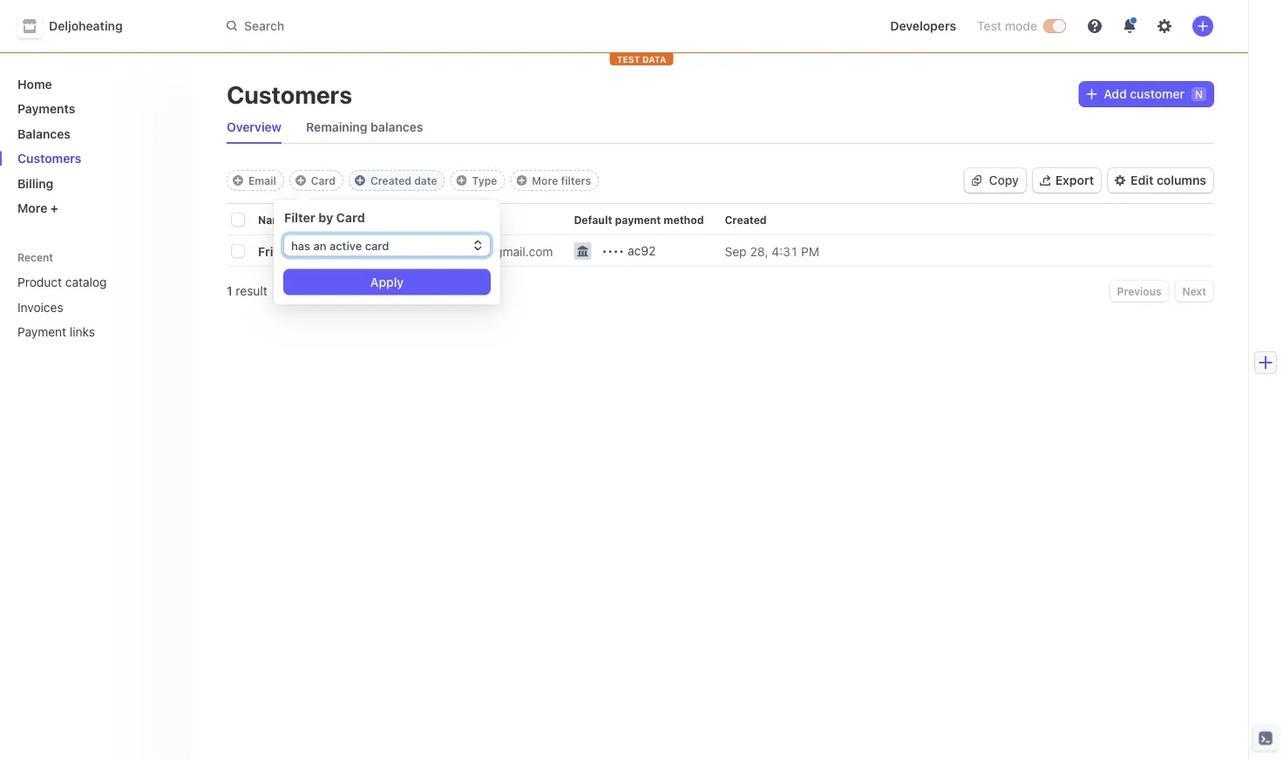 Task type: locate. For each thing, give the bounding box(es) containing it.
Search search field
[[216, 10, 708, 42]]

test data
[[617, 54, 666, 64]]

more left +
[[17, 201, 47, 215]]

next button
[[1176, 281, 1213, 302]]

0 horizontal spatial created
[[370, 174, 411, 187]]

export
[[1055, 173, 1094, 187]]

add email image
[[233, 175, 243, 186]]

customers down balances
[[17, 151, 81, 166]]

Select All checkbox
[[232, 214, 244, 226]]

0 vertical spatial more
[[532, 174, 558, 187]]

method
[[664, 214, 704, 226]]

catalog
[[65, 275, 107, 289]]

edit columns button
[[1108, 168, 1213, 193]]

email down date
[[412, 214, 441, 226]]

created up sep
[[725, 214, 767, 226]]

badman
[[288, 244, 336, 258]]

date
[[414, 174, 437, 187]]

payment
[[17, 325, 66, 339]]

created for created date
[[370, 174, 411, 187]]

created inside toolbar
[[370, 174, 411, 187]]

remaining balances
[[306, 120, 423, 134]]

more right "add more filters" icon
[[532, 174, 558, 187]]

export button
[[1033, 168, 1101, 193]]

1 vertical spatial email
[[412, 214, 441, 226]]

card right by
[[336, 210, 365, 224]]

0 vertical spatial created
[[370, 174, 411, 187]]

tab list containing overview
[[220, 112, 1213, 144]]

links
[[70, 325, 95, 339]]

customers
[[227, 80, 352, 109], [17, 151, 81, 166]]

copy button
[[965, 168, 1026, 193]]

more filters
[[532, 174, 591, 187]]

customers up overview on the top of page
[[227, 80, 352, 109]]

0 horizontal spatial email
[[248, 174, 276, 187]]

tab list
[[220, 112, 1213, 144]]

sep
[[725, 244, 747, 258]]

toolbar
[[227, 170, 599, 191]]

email
[[248, 174, 276, 187], [412, 214, 441, 226]]

terryturtle85@gmail.com
[[412, 244, 553, 258]]

customer
[[1130, 87, 1185, 101]]

remaining
[[306, 120, 367, 134]]

svg image
[[972, 175, 982, 186]]

overview link
[[220, 115, 289, 139]]

ac92
[[628, 244, 656, 258]]

product
[[17, 275, 62, 289]]

0 horizontal spatial card
[[311, 174, 336, 187]]

card
[[311, 174, 336, 187], [336, 210, 365, 224]]

card right add card image
[[311, 174, 336, 187]]

1 horizontal spatial customers
[[227, 80, 352, 109]]

previous
[[1117, 285, 1162, 297]]

by
[[318, 210, 333, 224]]

filter by card
[[284, 210, 365, 224]]

deljoheating button
[[17, 14, 140, 38]]

1 horizontal spatial card
[[336, 210, 365, 224]]

fritz badman link
[[258, 237, 357, 265]]

sep 28, 4:31 pm link
[[725, 237, 840, 265]]

recent navigation links element
[[0, 250, 192, 346]]

add type image
[[456, 175, 467, 186]]

billing link
[[10, 169, 178, 197]]

1 horizontal spatial created
[[725, 214, 767, 226]]

remaining balances link
[[299, 115, 430, 139]]

email right the add email "icon"
[[248, 174, 276, 187]]

+
[[50, 201, 58, 215]]

more
[[532, 174, 558, 187], [17, 201, 47, 215]]

1 vertical spatial more
[[17, 201, 47, 215]]

search
[[244, 19, 284, 33]]

overview
[[227, 120, 282, 134]]

mode
[[1005, 19, 1037, 33]]

1 horizontal spatial email
[[412, 214, 441, 226]]

created right the add created date image
[[370, 174, 411, 187]]

name
[[258, 214, 288, 226]]

balances
[[371, 120, 423, 134]]

1 vertical spatial customers
[[17, 151, 81, 166]]

home
[[17, 77, 52, 91]]

created
[[370, 174, 411, 187], [725, 214, 767, 226]]

1 horizontal spatial more
[[532, 174, 558, 187]]

balances link
[[10, 119, 178, 148]]

0 horizontal spatial customers
[[17, 151, 81, 166]]

settings image
[[1158, 19, 1172, 33]]

0 vertical spatial card
[[311, 174, 336, 187]]

add customer
[[1104, 87, 1185, 101]]

balances
[[17, 126, 71, 141]]

apply button
[[284, 270, 490, 294]]

more for more filters
[[532, 174, 558, 187]]

more +
[[17, 201, 58, 215]]

add
[[1104, 87, 1127, 101]]

next
[[1183, 285, 1206, 297]]

0 horizontal spatial more
[[17, 201, 47, 215]]

test mode
[[977, 19, 1037, 33]]

more inside core navigation links element
[[17, 201, 47, 215]]

n
[[1195, 88, 1203, 100]]

more for more +
[[17, 201, 47, 215]]

1 vertical spatial created
[[725, 214, 767, 226]]



Task type: vqa. For each thing, say whether or not it's contained in the screenshot.
4th Select item checkbox from the bottom
no



Task type: describe. For each thing, give the bounding box(es) containing it.
payment
[[615, 214, 661, 226]]

Search text field
[[216, 10, 708, 42]]

previous button
[[1110, 281, 1169, 302]]

1
[[227, 284, 232, 298]]

1 vertical spatial card
[[336, 210, 365, 224]]

4:31
[[772, 244, 798, 258]]

type
[[472, 174, 497, 187]]

add created date image
[[355, 175, 365, 186]]

filter
[[284, 210, 315, 224]]

28,
[[750, 244, 769, 258]]

billing
[[17, 176, 53, 190]]

copy
[[989, 173, 1019, 187]]

created for created
[[725, 214, 767, 226]]

1 result
[[227, 284, 267, 298]]

toolbar containing email
[[227, 170, 599, 191]]

invoices
[[17, 300, 63, 314]]

Select Item checkbox
[[232, 245, 244, 257]]

payment links
[[17, 325, 95, 339]]

product catalog
[[17, 275, 107, 289]]

edit
[[1131, 173, 1154, 187]]

default
[[574, 214, 612, 226]]

apply
[[370, 275, 404, 289]]

filters
[[561, 174, 591, 187]]

svg image
[[1086, 89, 1097, 99]]

invoices link
[[10, 293, 153, 321]]

•••• ac92 link
[[563, 232, 725, 267]]

sep 28, 4:31 pm
[[725, 244, 819, 258]]

developers link
[[883, 12, 963, 40]]

test
[[617, 54, 640, 64]]

help image
[[1088, 19, 1102, 33]]

0 vertical spatial customers
[[227, 80, 352, 109]]

notifications image
[[1123, 19, 1137, 33]]

result
[[236, 284, 267, 298]]

edit columns
[[1131, 173, 1206, 187]]

created date
[[370, 174, 437, 187]]

recent element
[[0, 268, 192, 346]]

data
[[642, 54, 666, 64]]

test
[[977, 19, 1002, 33]]

payments link
[[10, 95, 178, 123]]

product catalog link
[[10, 268, 153, 296]]

recent
[[17, 251, 53, 263]]

fritz
[[258, 244, 285, 258]]

payments
[[17, 102, 75, 116]]

payment links link
[[10, 318, 153, 346]]

0 vertical spatial email
[[248, 174, 276, 187]]

columns
[[1157, 173, 1206, 187]]

fritz badman
[[258, 244, 336, 258]]

developers
[[890, 19, 956, 33]]

•••• ac92
[[602, 244, 656, 258]]

card inside toolbar
[[311, 174, 336, 187]]

customers link
[[10, 144, 178, 173]]

core navigation links element
[[10, 70, 178, 222]]

pm
[[801, 244, 819, 258]]

deljoheating
[[49, 19, 123, 33]]

••••
[[602, 244, 624, 258]]

terryturtle85@gmail.com link
[[412, 237, 574, 265]]

home link
[[10, 70, 178, 98]]

add card image
[[295, 175, 306, 186]]

customers inside core navigation links element
[[17, 151, 81, 166]]

default payment method
[[574, 214, 704, 226]]

add more filters image
[[516, 175, 527, 186]]



